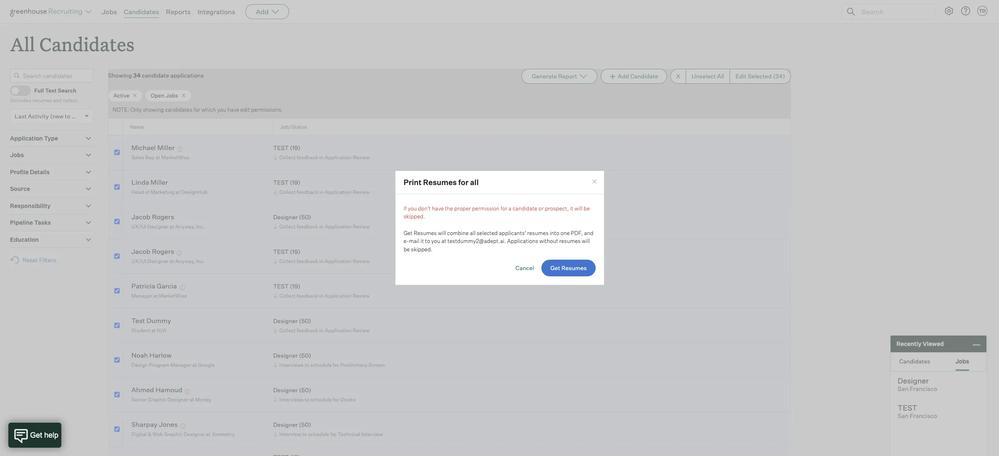 Task type: locate. For each thing, give the bounding box(es) containing it.
viewed
[[923, 341, 945, 348]]

to up designer (50) interviews to schedule for onsite
[[305, 362, 310, 369]]

designer inside designer (50) interviews to schedule for preliminary screen
[[273, 353, 298, 360]]

anyway, down jacob rogers has been in application review for more than 5 days icon
[[175, 258, 195, 265]]

all up permission
[[470, 178, 479, 187]]

0 horizontal spatial resumes
[[32, 97, 52, 104]]

manager down patricia
[[132, 293, 152, 299]]

1 horizontal spatial candidate
[[513, 205, 538, 212]]

last activity (new to old)
[[15, 113, 83, 120]]

it right mail
[[421, 238, 424, 245]]

resumes right the print
[[423, 178, 457, 187]]

candidates link
[[124, 8, 159, 16]]

1 vertical spatial san
[[898, 413, 909, 420]]

0 horizontal spatial manager
[[132, 293, 152, 299]]

michael miller link
[[132, 144, 175, 153]]

(19) for garcia
[[290, 283, 301, 290]]

3 collect from the top
[[280, 224, 296, 230]]

2 review from the top
[[353, 189, 370, 195]]

1 vertical spatial schedule
[[311, 397, 332, 403]]

1 rogers from the top
[[152, 213, 174, 221]]

1 vertical spatial rogers
[[152, 248, 174, 256]]

1 ux/ui from the top
[[132, 224, 146, 230]]

showing 34 candidate applications
[[108, 72, 204, 79]]

get inside button
[[551, 265, 561, 272]]

sharpay jones has been in technical interview for more than 14 days image
[[179, 424, 187, 429]]

for inside designer (50) interview to schedule for technical interview
[[331, 432, 337, 438]]

0 vertical spatial san
[[898, 386, 909, 393]]

get inside get resumes will combine all selected applicants' resumes into one pdf,     and e-mail it to you at testdummy2@adept.ai. applications without resumes will be skipped.
[[404, 230, 413, 237]]

resumes
[[32, 97, 52, 104], [528, 230, 549, 237], [560, 238, 581, 245]]

0 horizontal spatial and
[[53, 97, 62, 104]]

test inside 'test san francisco'
[[898, 404, 918, 413]]

0 vertical spatial rogers
[[152, 213, 174, 221]]

0 vertical spatial resumes
[[423, 178, 457, 187]]

5 collect from the top
[[280, 293, 296, 299]]

rogers inside jacob rogers ux/ui designer at anyway, inc.
[[152, 213, 174, 221]]

san for designer
[[898, 386, 909, 393]]

1 designer (50) collect feedback in application review from the top
[[273, 214, 370, 230]]

the
[[445, 205, 453, 212]]

add for add
[[256, 8, 269, 16]]

have left the on the left
[[432, 205, 444, 212]]

1 anyway, from the top
[[175, 224, 195, 230]]

0 vertical spatial it
[[570, 205, 574, 212]]

1 feedback from the top
[[297, 154, 319, 161]]

None checkbox
[[114, 219, 120, 224], [114, 288, 120, 294], [114, 427, 120, 432], [114, 219, 120, 224], [114, 288, 120, 294], [114, 427, 120, 432]]

add inside add popup button
[[256, 8, 269, 16]]

0 vertical spatial all
[[470, 178, 479, 187]]

to up designer (50) interview to schedule for technical interview
[[305, 397, 310, 403]]

jobs
[[102, 8, 117, 16], [166, 92, 178, 99], [10, 152, 24, 159], [956, 358, 970, 365]]

candidates
[[124, 8, 159, 16], [39, 32, 135, 56]]

1 test (19) collect feedback in application review from the top
[[273, 145, 370, 161]]

all candidates
[[10, 32, 135, 56]]

1 vertical spatial add
[[618, 73, 630, 80]]

anyway, up jacob rogers has been in application review for more than 5 days icon
[[175, 224, 195, 230]]

profile
[[10, 169, 29, 176]]

1 vertical spatial candidate
[[513, 205, 538, 212]]

application type
[[10, 135, 58, 142]]

jacob rogers link up ux/ui designer at anyway, inc.
[[132, 248, 174, 257]]

and
[[53, 97, 62, 104], [585, 230, 594, 237]]

interviews inside designer (50) interviews to schedule for preliminary screen
[[280, 362, 304, 369]]

2 all from the top
[[470, 230, 476, 237]]

miller up marketing on the left
[[151, 178, 168, 187]]

miller for michael
[[157, 144, 175, 152]]

selected
[[477, 230, 498, 237]]

1 san from the top
[[898, 386, 909, 393]]

1 horizontal spatial all
[[718, 73, 725, 80]]

for left onsite
[[333, 397, 340, 403]]

(19) for miller
[[290, 145, 301, 152]]

schedule left technical
[[308, 432, 329, 438]]

1 vertical spatial you
[[408, 205, 417, 212]]

candidate
[[142, 72, 169, 79], [513, 205, 538, 212]]

rogers up ux/ui designer at anyway, inc.
[[152, 248, 174, 256]]

at up "jacob rogers"
[[170, 224, 174, 230]]

type
[[44, 135, 58, 142]]

0 vertical spatial have
[[228, 107, 239, 113]]

at right marketing on the left
[[176, 189, 180, 195]]

test dummy student at n/a
[[132, 317, 171, 334]]

san up 'test san francisco'
[[898, 386, 909, 393]]

x link
[[671, 69, 686, 84]]

search
[[58, 87, 76, 94]]

collect for fourth collect feedback in application review link from the bottom of the page
[[280, 224, 296, 230]]

collect
[[280, 154, 296, 161], [280, 189, 296, 195], [280, 224, 296, 230], [280, 258, 296, 265], [280, 293, 296, 299], [280, 328, 296, 334]]

1 horizontal spatial you
[[408, 205, 417, 212]]

2 vertical spatial schedule
[[308, 432, 329, 438]]

for left a
[[501, 205, 508, 212]]

test for jacob rogers
[[273, 249, 289, 256]]

3 in from the top
[[320, 224, 324, 230]]

4 in from the top
[[320, 258, 324, 265]]

schedule inside designer (50) interviews to schedule for onsite
[[311, 397, 332, 403]]

2 vertical spatial resumes
[[560, 238, 581, 245]]

to down interviews to schedule for onsite link
[[302, 432, 307, 438]]

collect for second collect feedback in application review link from the bottom of the page
[[280, 293, 296, 299]]

(19) for rogers
[[290, 249, 301, 256]]

4 collect from the top
[[280, 258, 296, 265]]

you right if
[[408, 205, 417, 212]]

ux/ui designer at anyway, inc.
[[132, 258, 205, 265]]

at
[[156, 154, 160, 161], [176, 189, 180, 195], [170, 224, 174, 230], [442, 238, 447, 245], [170, 258, 174, 265], [153, 293, 158, 299], [151, 328, 156, 334], [192, 362, 197, 369], [190, 397, 194, 403], [206, 432, 211, 438]]

1 collect from the top
[[280, 154, 296, 161]]

2 (19) from the top
[[290, 179, 301, 186]]

permissions.
[[251, 107, 283, 113]]

name
[[130, 124, 144, 130]]

resumes inside get resumes will combine all selected applicants' resumes into one pdf,     and e-mail it to you at testdummy2@adept.ai. applications without resumes will be skipped.
[[414, 230, 437, 237]]

1 vertical spatial jacob
[[132, 248, 151, 256]]

schedule left onsite
[[311, 397, 332, 403]]

resumes down full
[[32, 97, 52, 104]]

resumes up mail
[[414, 230, 437, 237]]

2 horizontal spatial you
[[432, 238, 441, 245]]

morley
[[195, 397, 211, 403]]

designer (50) interview to schedule for technical interview
[[273, 422, 383, 438]]

interviews to schedule for preliminary screen link
[[272, 362, 387, 369]]

td
[[980, 8, 987, 14]]

at inside test dummy student at n/a
[[151, 328, 156, 334]]

0 horizontal spatial interview
[[280, 432, 301, 438]]

to
[[65, 113, 71, 120], [425, 238, 430, 245], [305, 362, 310, 369], [305, 397, 310, 403], [302, 432, 307, 438]]

0 vertical spatial skipped.
[[404, 213, 425, 220]]

2 designer (50) collect feedback in application review from the top
[[273, 318, 370, 334]]

None checkbox
[[114, 150, 120, 155], [114, 184, 120, 190], [114, 254, 120, 259], [114, 323, 120, 328], [114, 358, 120, 363], [114, 392, 120, 398], [114, 150, 120, 155], [114, 184, 120, 190], [114, 254, 120, 259], [114, 323, 120, 328], [114, 358, 120, 363], [114, 392, 120, 398]]

skipped. down mail
[[411, 246, 433, 253]]

1 vertical spatial jacob rogers link
[[132, 248, 174, 257]]

5 feedback from the top
[[297, 293, 319, 299]]

source
[[10, 185, 30, 193]]

at down "ahmed hamoud has been in onsite for more than 21 days" image
[[190, 397, 194, 403]]

collect feedback in application review link
[[272, 154, 372, 162], [272, 188, 372, 196], [272, 223, 372, 231], [272, 258, 372, 265], [272, 292, 372, 300], [272, 327, 372, 335]]

3 (19) from the top
[[290, 249, 301, 256]]

1 vertical spatial anyway,
[[175, 258, 195, 265]]

6 feedback from the top
[[297, 328, 319, 334]]

michael
[[132, 144, 156, 152]]

cancel
[[516, 265, 535, 272]]

be inside the if you don't have the proper permission for a candidate or prospect, it will be skipped.
[[584, 205, 590, 212]]

0 vertical spatial designer (50) collect feedback in application review
[[273, 214, 370, 230]]

1 vertical spatial miller
[[151, 178, 168, 187]]

0 vertical spatial jacob rogers link
[[132, 213, 174, 223]]

will down pdf,
[[582, 238, 590, 245]]

skipped. down if
[[404, 213, 425, 220]]

2 interview from the left
[[362, 432, 383, 438]]

1 interview from the left
[[280, 432, 301, 438]]

1 horizontal spatial resumes
[[528, 230, 549, 237]]

0 horizontal spatial you
[[217, 107, 226, 113]]

in
[[320, 154, 324, 161], [320, 189, 324, 195], [320, 224, 324, 230], [320, 258, 324, 265], [320, 293, 324, 299], [320, 328, 324, 334]]

1 vertical spatial be
[[404, 246, 410, 253]]

0 vertical spatial and
[[53, 97, 62, 104]]

rogers for jacob rogers
[[152, 248, 174, 256]]

1 francisco from the top
[[911, 386, 938, 393]]

0 vertical spatial schedule
[[311, 362, 332, 369]]

test (19) collect feedback in application review
[[273, 145, 370, 161], [273, 179, 370, 195], [273, 249, 370, 265], [273, 283, 370, 299]]

ux/ui down "jacob rogers"
[[132, 258, 146, 265]]

all down greenhouse recruiting image
[[10, 32, 35, 56]]

you inside get resumes will combine all selected applicants' resumes into one pdf,     and e-mail it to you at testdummy2@adept.ai. applications without resumes will be skipped.
[[432, 238, 441, 245]]

to inside designer (50) interviews to schedule for onsite
[[305, 397, 310, 403]]

applicants'
[[499, 230, 527, 237]]

0 horizontal spatial get
[[404, 230, 413, 237]]

0 vertical spatial interviews
[[280, 362, 304, 369]]

get for get resumes
[[551, 265, 561, 272]]

it
[[570, 205, 574, 212], [421, 238, 424, 245]]

(50) inside designer (50) interviews to schedule for onsite
[[299, 387, 311, 394]]

to inside designer (50) interviews to schedule for preliminary screen
[[305, 362, 310, 369]]

1 inc. from the top
[[196, 224, 205, 230]]

2 san from the top
[[898, 413, 909, 420]]

0 vertical spatial jacob
[[132, 213, 151, 221]]

test dummy link
[[132, 317, 171, 327]]

michael miller has been in application review for more than 5 days image
[[176, 147, 184, 152]]

jones
[[159, 421, 178, 429]]

2 rogers from the top
[[152, 248, 174, 256]]

1 vertical spatial resumes
[[528, 230, 549, 237]]

pipeline tasks
[[10, 219, 51, 226]]

3 feedback from the top
[[297, 224, 319, 230]]

designer inside designer san francisco
[[898, 377, 930, 386]]

3 collect feedback in application review link from the top
[[272, 223, 372, 231]]

test
[[132, 317, 145, 325]]

Search candidates field
[[10, 69, 94, 83]]

feedback
[[297, 154, 319, 161], [297, 189, 319, 195], [297, 224, 319, 230], [297, 258, 319, 265], [297, 293, 319, 299], [297, 328, 319, 334]]

0 vertical spatial ux/ui
[[132, 224, 146, 230]]

senior
[[132, 397, 147, 403]]

san inside 'test san francisco'
[[898, 413, 909, 420]]

1 horizontal spatial get
[[551, 265, 561, 272]]

rep
[[145, 154, 155, 161]]

candidate right a
[[513, 205, 538, 212]]

1 vertical spatial resumes
[[414, 230, 437, 237]]

san inside designer san francisco
[[898, 386, 909, 393]]

1 vertical spatial all
[[470, 230, 476, 237]]

1 horizontal spatial have
[[432, 205, 444, 212]]

interviews
[[280, 362, 304, 369], [280, 397, 304, 403]]

2 vertical spatial resumes
[[562, 265, 587, 272]]

be down the e-
[[404, 246, 410, 253]]

2 vertical spatial you
[[432, 238, 441, 245]]

td button
[[977, 4, 990, 18]]

and down text
[[53, 97, 62, 104]]

1 horizontal spatial manager
[[171, 362, 191, 369]]

at right mail
[[442, 238, 447, 245]]

0 horizontal spatial all
[[10, 32, 35, 56]]

1 vertical spatial interviews
[[280, 397, 304, 403]]

0 vertical spatial will
[[575, 205, 583, 212]]

candidates down jobs link
[[39, 32, 135, 56]]

get down without
[[551, 265, 561, 272]]

for left technical
[[331, 432, 337, 438]]

collect for third collect feedback in application review link from the bottom of the page
[[280, 258, 296, 265]]

1 (50) from the top
[[299, 214, 311, 221]]

into
[[550, 230, 560, 237]]

all inside get resumes will combine all selected applicants' resumes into one pdf,     and e-mail it to you at testdummy2@adept.ai. applications without resumes will be skipped.
[[470, 230, 476, 237]]

3 test (19) collect feedback in application review from the top
[[273, 249, 370, 265]]

(new
[[50, 113, 64, 120]]

0 vertical spatial manager
[[132, 293, 152, 299]]

candidate right 34
[[142, 72, 169, 79]]

0 vertical spatial be
[[584, 205, 590, 212]]

it inside get resumes will combine all selected applicants' resumes into one pdf,     and e-mail it to you at testdummy2@adept.ai. applications without resumes will be skipped.
[[421, 238, 424, 245]]

feedback for fourth collect feedback in application review link from the bottom of the page
[[297, 224, 319, 230]]

permission
[[472, 205, 500, 212]]

2 interviews from the top
[[280, 397, 304, 403]]

6 collect from the top
[[280, 328, 296, 334]]

to for designer (50) interview to schedule for technical interview
[[302, 432, 307, 438]]

print
[[404, 178, 422, 187]]

0 vertical spatial get
[[404, 230, 413, 237]]

1 vertical spatial inc.
[[196, 258, 205, 265]]

1 vertical spatial graphic
[[164, 432, 183, 438]]

4 (50) from the top
[[299, 387, 311, 394]]

0 vertical spatial inc.
[[196, 224, 205, 230]]

(50) inside designer (50) interview to schedule for technical interview
[[299, 422, 311, 429]]

0 horizontal spatial have
[[228, 107, 239, 113]]

1 horizontal spatial be
[[584, 205, 590, 212]]

you right mail
[[432, 238, 441, 245]]

rogers
[[152, 213, 174, 221], [152, 248, 174, 256]]

1 vertical spatial designer (50) collect feedback in application review
[[273, 318, 370, 334]]

prospect,
[[545, 205, 569, 212]]

francisco inside 'test san francisco'
[[911, 413, 938, 420]]

get up the e-
[[404, 230, 413, 237]]

will left combine
[[438, 230, 446, 237]]

marketwise down the garcia
[[159, 293, 187, 299]]

1 horizontal spatial add
[[618, 73, 630, 80]]

san down designer san francisco
[[898, 413, 909, 420]]

sharpay jones
[[132, 421, 178, 429]]

0 vertical spatial add
[[256, 8, 269, 16]]

edit
[[241, 107, 250, 113]]

jacob inside jacob rogers ux/ui designer at anyway, inc.
[[132, 213, 151, 221]]

2 (50) from the top
[[299, 318, 311, 325]]

1 vertical spatial have
[[432, 205, 444, 212]]

1 vertical spatial all
[[718, 73, 725, 80]]

print resumes for all
[[404, 178, 479, 187]]

resumes inside full text search (includes resumes and notes)
[[32, 97, 52, 104]]

2 inc. from the top
[[196, 258, 205, 265]]

4 test (19) collect feedback in application review from the top
[[273, 283, 370, 299]]

feedback for second collect feedback in application review link from the bottom of the page
[[297, 293, 319, 299]]

digital
[[132, 432, 147, 438]]

miller inside linda miller head of marketing at designhub
[[151, 178, 168, 187]]

miller up sales rep at marketwise
[[157, 144, 175, 152]]

interviews to schedule for onsite link
[[272, 396, 358, 404]]

rogers down marketing on the left
[[152, 213, 174, 221]]

1 jacob from the top
[[132, 213, 151, 221]]

francisco for test
[[911, 413, 938, 420]]

profile details
[[10, 169, 50, 176]]

graphic down "jones"
[[164, 432, 183, 438]]

jacob rogers link
[[132, 213, 174, 223], [132, 248, 174, 257]]

at left n/a
[[151, 328, 156, 334]]

marketwise down michael miller has been in application review for more than 5 days image
[[161, 154, 190, 161]]

applications
[[508, 238, 539, 245]]

for left preliminary
[[333, 362, 340, 369]]

5 (50) from the top
[[299, 422, 311, 429]]

&
[[148, 432, 152, 438]]

testdummy2@adept.ai.
[[448, 238, 506, 245]]

2 jacob from the top
[[132, 248, 151, 256]]

0 horizontal spatial add
[[256, 8, 269, 16]]

2 francisco from the top
[[911, 413, 938, 420]]

schedule inside designer (50) interviews to schedule for preliminary screen
[[311, 362, 332, 369]]

rogers for jacob rogers ux/ui designer at anyway, inc.
[[152, 213, 174, 221]]

0 horizontal spatial it
[[421, 238, 424, 245]]

resumes
[[423, 178, 457, 187], [414, 230, 437, 237], [562, 265, 587, 272]]

applications
[[171, 72, 204, 79]]

feedback for third collect feedback in application review link from the bottom of the page
[[297, 258, 319, 265]]

1 vertical spatial ux/ui
[[132, 258, 146, 265]]

1 (19) from the top
[[290, 145, 301, 152]]

noah harlow link
[[132, 352, 172, 361]]

resumes down pdf,
[[562, 265, 587, 272]]

1 horizontal spatial it
[[570, 205, 574, 212]]

4 (19) from the top
[[290, 283, 301, 290]]

all
[[470, 178, 479, 187], [470, 230, 476, 237]]

0 vertical spatial candidates
[[124, 8, 159, 16]]

you right which
[[217, 107, 226, 113]]

feedback for 1st collect feedback in application review link from the bottom
[[297, 328, 319, 334]]

preliminary
[[341, 362, 368, 369]]

1 horizontal spatial interview
[[362, 432, 383, 438]]

interviews inside designer (50) interviews to schedule for onsite
[[280, 397, 304, 403]]

3 review from the top
[[353, 224, 370, 230]]

get
[[404, 230, 413, 237], [551, 265, 561, 272]]

miller inside michael miller link
[[157, 144, 175, 152]]

(34)
[[774, 73, 786, 80]]

3 (50) from the top
[[299, 353, 311, 360]]

to right mail
[[425, 238, 430, 245]]

all right unselect
[[718, 73, 725, 80]]

technical
[[338, 432, 361, 438]]

1 horizontal spatial and
[[585, 230, 594, 237]]

0 vertical spatial you
[[217, 107, 226, 113]]

francisco inside designer san francisco
[[911, 386, 938, 393]]

greenhouse recruiting image
[[10, 7, 85, 17]]

be right prospect, at the top of the page
[[584, 205, 590, 212]]

resumes for for
[[423, 178, 457, 187]]

1 all from the top
[[470, 178, 479, 187]]

schedule up designer (50) interviews to schedule for onsite
[[311, 362, 332, 369]]

at right rep
[[156, 154, 160, 161]]

schedule for jones
[[308, 432, 329, 438]]

interview
[[280, 432, 301, 438], [362, 432, 383, 438]]

1 vertical spatial and
[[585, 230, 594, 237]]

candidates right jobs link
[[124, 8, 159, 16]]

ux/ui up "jacob rogers"
[[132, 224, 146, 230]]

all up the testdummy2@adept.ai.
[[470, 230, 476, 237]]

will right prospect, at the top of the page
[[575, 205, 583, 212]]

0 vertical spatial all
[[10, 32, 35, 56]]

0 vertical spatial miller
[[157, 144, 175, 152]]

to inside designer (50) interview to schedule for technical interview
[[302, 432, 307, 438]]

0 vertical spatial candidate
[[142, 72, 169, 79]]

1 vertical spatial manager
[[171, 362, 191, 369]]

of
[[145, 189, 150, 195]]

report
[[559, 73, 578, 80]]

1 vertical spatial it
[[421, 238, 424, 245]]

1 interviews from the top
[[280, 362, 304, 369]]

0 vertical spatial anyway,
[[175, 224, 195, 230]]

jacob up ux/ui designer at anyway, inc.
[[132, 248, 151, 256]]

schedule inside designer (50) interview to schedule for technical interview
[[308, 432, 329, 438]]

resumes up without
[[528, 230, 549, 237]]

jacob rogers link down of
[[132, 213, 174, 223]]

1 vertical spatial skipped.
[[411, 246, 433, 253]]

(50) inside designer (50) interviews to schedule for preliminary screen
[[299, 353, 311, 360]]

have left edit
[[228, 107, 239, 113]]

be
[[584, 205, 590, 212], [404, 246, 410, 253]]

and right pdf,
[[585, 230, 594, 237]]

2 feedback from the top
[[297, 189, 319, 195]]

2 collect from the top
[[280, 189, 296, 195]]

5 collect feedback in application review link from the top
[[272, 292, 372, 300]]

anyway, inside jacob rogers ux/ui designer at anyway, inc.
[[175, 224, 195, 230]]

1 vertical spatial get
[[551, 265, 561, 272]]

generate report
[[532, 73, 578, 80]]

anyway,
[[175, 224, 195, 230], [175, 258, 195, 265]]

to left old)
[[65, 113, 71, 120]]

2 horizontal spatial resumes
[[560, 238, 581, 245]]

for inside designer (50) interviews to schedule for onsite
[[333, 397, 340, 403]]

francisco for designer
[[911, 386, 938, 393]]

0 vertical spatial francisco
[[911, 386, 938, 393]]

4 feedback from the top
[[297, 258, 319, 265]]

graphic down "ahmed hamoud" link
[[148, 397, 166, 403]]

francisco down designer san francisco
[[911, 413, 938, 420]]

(50) for dummy
[[299, 318, 311, 325]]

designer (50) collect feedback in application review for jacob rogers
[[273, 214, 370, 230]]

0 horizontal spatial be
[[404, 246, 410, 253]]

resumes down one
[[560, 238, 581, 245]]

get resumes
[[551, 265, 587, 272]]

jacob down head
[[132, 213, 151, 221]]

to for designer (50) interviews to schedule for preliminary screen
[[305, 362, 310, 369]]

francisco up 'test san francisco'
[[911, 386, 938, 393]]

be inside get resumes will combine all selected applicants' resumes into one pdf,     and e-mail it to you at testdummy2@adept.ai. applications without resumes will be skipped.
[[404, 246, 410, 253]]

activity
[[28, 113, 49, 120]]

1 vertical spatial francisco
[[911, 413, 938, 420]]

manager right program
[[171, 362, 191, 369]]

0 vertical spatial resumes
[[32, 97, 52, 104]]

candidate reports are now available! apply filters and select "view in app" element
[[522, 69, 598, 84]]

6 review from the top
[[353, 328, 370, 334]]

it right prospect, at the top of the page
[[570, 205, 574, 212]]

at left google
[[192, 362, 197, 369]]



Task type: describe. For each thing, give the bounding box(es) containing it.
collect for fifth collect feedback in application review link from the bottom of the page
[[280, 189, 296, 195]]

1 jacob rogers link from the top
[[132, 213, 174, 223]]

edit selected (34)
[[736, 73, 786, 80]]

you inside the if you don't have the proper permission for a candidate or prospect, it will be skipped.
[[408, 205, 417, 212]]

4 collect feedback in application review link from the top
[[272, 258, 372, 265]]

manager inside noah harlow design program manager at google
[[171, 362, 191, 369]]

ahmed hamoud link
[[132, 386, 182, 396]]

jacob rogers has been in application review for more than 5 days image
[[176, 251, 183, 256]]

n/a
[[157, 328, 167, 334]]

details
[[30, 169, 50, 176]]

integrations link
[[198, 8, 236, 16]]

candidates
[[165, 107, 193, 113]]

0 horizontal spatial candidate
[[142, 72, 169, 79]]

ahmed
[[132, 386, 154, 395]]

1 in from the top
[[320, 154, 324, 161]]

2 collect feedback in application review link from the top
[[272, 188, 372, 196]]

designer san francisco
[[898, 377, 938, 393]]

to for designer (50) interviews to schedule for onsite
[[305, 397, 310, 403]]

get resumes button
[[542, 260, 596, 277]]

5 review from the top
[[353, 293, 370, 299]]

1 review from the top
[[353, 154, 370, 161]]

unselect all link
[[686, 69, 730, 84]]

tasks
[[34, 219, 51, 226]]

6 in from the top
[[320, 328, 324, 334]]

test (19) collect feedback in application review for patricia garcia
[[273, 283, 370, 299]]

digital & web graphic designer at xeometry
[[132, 432, 235, 438]]

add for add candidate
[[618, 73, 630, 80]]

note:
[[113, 107, 129, 113]]

skipped. inside the if you don't have the proper permission for a candidate or prospect, it will be skipped.
[[404, 213, 425, 220]]

don't
[[418, 205, 431, 212]]

skipped. inside get resumes will combine all selected applicants' resumes into one pdf,     and e-mail it to you at testdummy2@adept.ai. applications without resumes will be skipped.
[[411, 246, 433, 253]]

test (19) collect feedback in application review for jacob rogers
[[273, 249, 370, 265]]

patricia garcia
[[132, 282, 177, 291]]

integrations
[[198, 8, 236, 16]]

at down patricia garcia link
[[153, 293, 158, 299]]

6 collect feedback in application review link from the top
[[272, 327, 372, 335]]

test for patricia garcia
[[273, 283, 289, 290]]

reports link
[[166, 8, 191, 16]]

schedule for hamoud
[[311, 397, 332, 403]]

for inside the if you don't have the proper permission for a candidate or prospect, it will be skipped.
[[501, 205, 508, 212]]

pipeline
[[10, 219, 33, 226]]

san for test
[[898, 413, 909, 420]]

1 vertical spatial will
[[438, 230, 446, 237]]

cancel link
[[516, 265, 535, 272]]

edit selected (34) link
[[730, 69, 792, 84]]

at inside jacob rogers ux/ui designer at anyway, inc.
[[170, 224, 174, 230]]

designer (50) interviews to schedule for onsite
[[273, 387, 356, 403]]

at inside linda miller head of marketing at designhub
[[176, 189, 180, 195]]

designer (50) interviews to schedule for preliminary screen
[[273, 353, 385, 369]]

test san francisco
[[898, 404, 938, 420]]

feedback for 6th collect feedback in application review link from the bottom
[[297, 154, 319, 161]]

web
[[153, 432, 163, 438]]

1 collect feedback in application review link from the top
[[272, 154, 372, 162]]

at down "jacob rogers"
[[170, 258, 174, 265]]

miller for linda
[[151, 178, 168, 187]]

interview to schedule for technical interview link
[[272, 431, 385, 439]]

x
[[677, 73, 681, 80]]

sharpay
[[132, 421, 158, 429]]

for inside designer (50) interviews to schedule for preliminary screen
[[333, 362, 340, 369]]

get for get resumes will combine all selected applicants' resumes into one pdf,     and e-mail it to you at testdummy2@adept.ai. applications without resumes will be skipped.
[[404, 230, 413, 237]]

text
[[45, 87, 57, 94]]

inc. inside jacob rogers ux/ui designer at anyway, inc.
[[196, 224, 205, 230]]

jobs link
[[102, 8, 117, 16]]

reset
[[23, 257, 38, 264]]

Search text field
[[860, 6, 928, 18]]

2 vertical spatial will
[[582, 238, 590, 245]]

combine
[[448, 230, 469, 237]]

candidate inside the if you don't have the proper permission for a candidate or prospect, it will be skipped.
[[513, 205, 538, 212]]

notes)
[[63, 97, 78, 104]]

student
[[132, 328, 150, 334]]

generate
[[532, 73, 557, 80]]

patricia garcia has been in application review for more than 5 days image
[[179, 286, 186, 291]]

only
[[131, 107, 142, 113]]

head
[[132, 189, 144, 195]]

close image
[[591, 178, 598, 185]]

2 anyway, from the top
[[175, 258, 195, 265]]

and inside get resumes will combine all selected applicants' resumes into one pdf,     and e-mail it to you at testdummy2@adept.ai. applications without resumes will be skipped.
[[585, 230, 594, 237]]

showing
[[108, 72, 132, 79]]

at left xeometry
[[206, 432, 211, 438]]

job/status
[[280, 124, 307, 130]]

collect for 6th collect feedback in application review link from the bottom
[[280, 154, 296, 161]]

configure image
[[945, 6, 955, 16]]

have inside the if you don't have the proper permission for a candidate or prospect, it will be skipped.
[[432, 205, 444, 212]]

reports
[[166, 8, 191, 16]]

unselect
[[692, 73, 716, 80]]

1 vertical spatial marketwise
[[159, 293, 187, 299]]

at inside get resumes will combine all selected applicants' resumes into one pdf,     and e-mail it to you at testdummy2@adept.ai. applications without resumes will be skipped.
[[442, 238, 447, 245]]

(50) for rogers
[[299, 214, 311, 221]]

designer inside designer (50) interviews to schedule for onsite
[[273, 387, 298, 394]]

for up proper
[[459, 178, 469, 187]]

4 review from the top
[[353, 258, 370, 265]]

(includes
[[10, 97, 31, 104]]

feedback for fifth collect feedback in application review link from the bottom of the page
[[297, 189, 319, 195]]

ux/ui inside jacob rogers ux/ui designer at anyway, inc.
[[132, 224, 146, 230]]

patricia garcia link
[[132, 282, 177, 292]]

noah harlow design program manager at google
[[132, 352, 215, 369]]

add button
[[246, 4, 289, 19]]

last
[[15, 113, 27, 120]]

resumes for will
[[414, 230, 437, 237]]

or
[[539, 205, 544, 212]]

0 vertical spatial marketwise
[[161, 154, 190, 161]]

note: only showing candidates for which you have edit permissions.
[[113, 107, 283, 113]]

1 vertical spatial candidates
[[39, 32, 135, 56]]

if
[[404, 205, 407, 212]]

candidate
[[631, 73, 659, 80]]

garcia
[[157, 282, 177, 291]]

education
[[10, 236, 39, 243]]

jacob for jacob rogers ux/ui designer at anyway, inc.
[[132, 213, 151, 221]]

michael miller
[[132, 144, 175, 152]]

harlow
[[150, 352, 172, 360]]

interviews for designer (50) interviews to schedule for onsite
[[280, 397, 304, 403]]

to for last activity (new to old)
[[65, 113, 71, 120]]

open jobs
[[151, 92, 178, 99]]

2 ux/ui from the top
[[132, 258, 146, 265]]

old)
[[72, 113, 83, 120]]

test for michael miller
[[273, 145, 289, 152]]

and inside full text search (includes resumes and notes)
[[53, 97, 62, 104]]

selected
[[748, 73, 772, 80]]

collect for 1st collect feedback in application review link from the bottom
[[280, 328, 296, 334]]

test (19) collect feedback in application review for michael miller
[[273, 145, 370, 161]]

linda
[[132, 178, 149, 187]]

marketing
[[151, 189, 175, 195]]

last activity (new to old) option
[[15, 113, 83, 120]]

2 test (19) collect feedback in application review from the top
[[273, 179, 370, 195]]

resumes inside get resumes button
[[562, 265, 587, 272]]

pdf,
[[571, 230, 583, 237]]

5 in from the top
[[320, 293, 324, 299]]

designer (50) collect feedback in application review for test dummy
[[273, 318, 370, 334]]

to inside get resumes will combine all selected applicants' resumes into one pdf,     and e-mail it to you at testdummy2@adept.ai. applications without resumes will be skipped.
[[425, 238, 430, 245]]

add candidate link
[[601, 69, 668, 84]]

linda miller head of marketing at designhub
[[132, 178, 208, 195]]

onsite
[[341, 397, 356, 403]]

will inside the if you don't have the proper permission for a candidate or prospect, it will be skipped.
[[575, 205, 583, 212]]

which
[[202, 107, 216, 113]]

2 in from the top
[[320, 189, 324, 195]]

dummy
[[147, 317, 171, 325]]

active
[[114, 92, 130, 99]]

designer inside designer (50) interview to schedule for technical interview
[[273, 422, 298, 429]]

program
[[149, 362, 169, 369]]

add candidate
[[618, 73, 659, 80]]

if you don't have the proper permission for a candidate or prospect, it will be skipped.
[[404, 205, 590, 220]]

ahmed hamoud has been in onsite for more than 21 days image
[[184, 390, 191, 395]]

for left which
[[194, 107, 200, 113]]

full text search (includes resumes and notes)
[[10, 87, 78, 104]]

jacob for jacob rogers
[[132, 248, 151, 256]]

print resumes for all dialog
[[395, 171, 605, 286]]

filters
[[39, 257, 56, 264]]

linda miller link
[[132, 178, 168, 188]]

manager at marketwise
[[132, 293, 187, 299]]

xeometry
[[212, 432, 235, 438]]

screen
[[369, 362, 385, 369]]

senior graphic designer at morley
[[132, 397, 211, 403]]

(50) for harlow
[[299, 353, 311, 360]]

at inside noah harlow design program manager at google
[[192, 362, 197, 369]]

designer inside jacob rogers ux/ui designer at anyway, inc.
[[147, 224, 169, 230]]

0 vertical spatial graphic
[[148, 397, 166, 403]]

generate report button
[[522, 69, 598, 84]]

2 jacob rogers link from the top
[[132, 248, 174, 257]]

mail
[[409, 238, 420, 245]]

interviews for designer (50) interviews to schedule for preliminary screen
[[280, 362, 304, 369]]

td button
[[978, 6, 988, 16]]

it inside the if you don't have the proper permission for a candidate or prospect, it will be skipped.
[[570, 205, 574, 212]]

checkmark image
[[14, 87, 20, 93]]

e-
[[404, 238, 409, 245]]

hamoud
[[156, 386, 182, 395]]

reset filters button
[[10, 253, 60, 268]]



Task type: vqa. For each thing, say whether or not it's contained in the screenshot.


